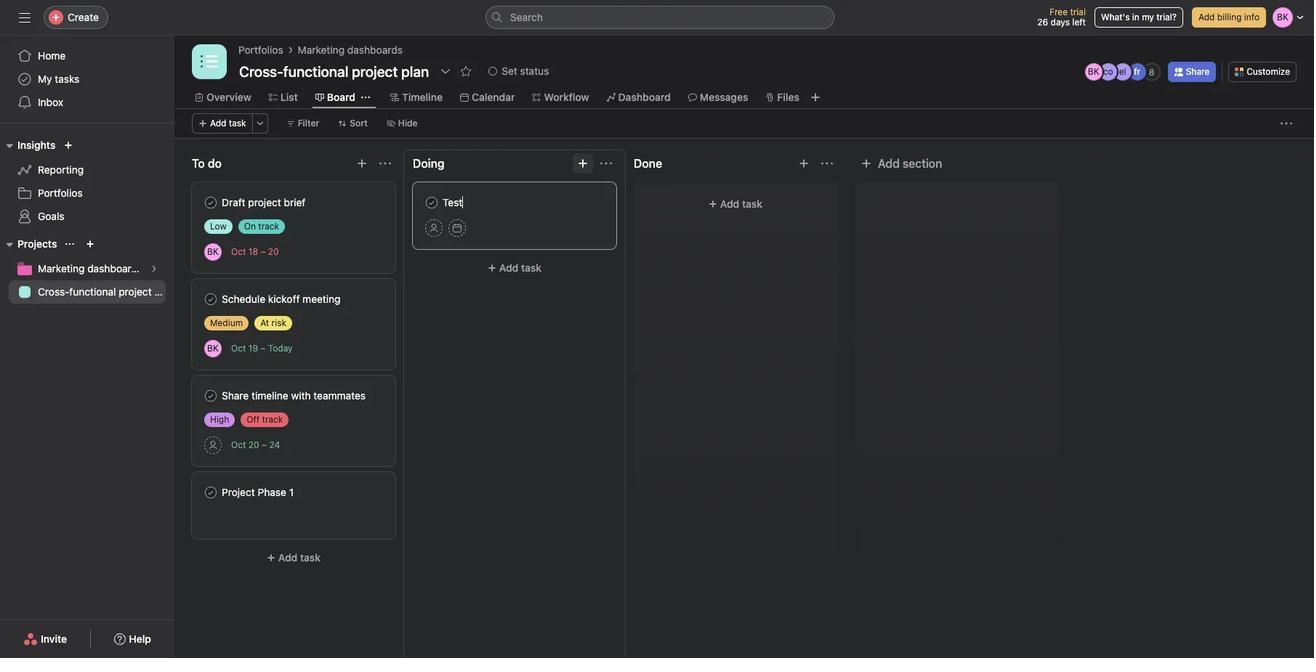 Task type: locate. For each thing, give the bounding box(es) containing it.
1 vertical spatial share
[[222, 390, 249, 402]]

more actions image
[[256, 119, 264, 128]]

– right 18
[[261, 247, 266, 257]]

add task
[[210, 118, 246, 129], [721, 198, 763, 210], [500, 262, 542, 274], [278, 552, 321, 564]]

section
[[903, 157, 943, 170]]

1 bk button from the top
[[204, 243, 222, 261]]

search
[[511, 11, 543, 23]]

0 vertical spatial dashboards
[[348, 44, 403, 56]]

None text field
[[236, 58, 433, 84]]

functional
[[69, 286, 116, 298]]

2 more section actions image from the left
[[822, 158, 833, 169]]

add inside button
[[879, 157, 900, 170]]

what's in my trial?
[[1102, 12, 1177, 23]]

bk down the medium
[[207, 343, 219, 354]]

– for timeline
[[262, 440, 267, 451]]

with
[[291, 390, 311, 402]]

track for project
[[258, 221, 279, 232]]

search list box
[[486, 6, 835, 29]]

0 horizontal spatial dashboards
[[87, 263, 143, 275]]

bk button down low
[[204, 243, 222, 261]]

20 left 24
[[249, 440, 259, 451]]

kickoff
[[268, 293, 300, 305]]

el
[[1120, 66, 1127, 77]]

share inside 'button'
[[1187, 66, 1210, 77]]

completed image down doing
[[423, 194, 441, 212]]

sort
[[350, 118, 368, 129]]

track
[[258, 221, 279, 232], [262, 415, 283, 425]]

my tasks
[[38, 73, 80, 85]]

0 vertical spatial portfolios link
[[239, 42, 283, 58]]

marketing dashboards link
[[298, 42, 403, 58], [9, 257, 166, 281]]

3 completed checkbox from the top
[[202, 388, 220, 405]]

draft project brief
[[222, 196, 306, 209]]

share right 8
[[1187, 66, 1210, 77]]

project up on track
[[248, 196, 281, 209]]

schedule
[[222, 293, 266, 305]]

1 add task image from the left
[[356, 158, 368, 169]]

bk button down the medium
[[204, 340, 222, 357]]

marketing inside projects 'element'
[[38, 263, 85, 275]]

1 vertical spatial bk button
[[204, 340, 222, 357]]

completed image for share timeline with teammates
[[202, 388, 220, 405]]

add tab image
[[810, 92, 822, 103]]

set status
[[502, 65, 549, 77]]

0 vertical spatial oct
[[231, 247, 246, 257]]

1 vertical spatial marketing dashboards link
[[9, 257, 166, 281]]

oct for draft
[[231, 247, 246, 257]]

brief
[[284, 196, 306, 209]]

1 horizontal spatial marketing dashboards link
[[298, 42, 403, 58]]

help
[[129, 633, 151, 646]]

more section actions image
[[601, 158, 612, 169]]

oct left 24
[[231, 440, 246, 451]]

1 horizontal spatial more section actions image
[[822, 158, 833, 169]]

completed image up high
[[202, 388, 220, 405]]

Completed checkbox
[[423, 194, 441, 212]]

1 horizontal spatial marketing dashboards
[[298, 44, 403, 56]]

completed checkbox up high
[[202, 388, 220, 405]]

list
[[281, 91, 298, 103]]

free
[[1050, 7, 1068, 17]]

bk down low
[[207, 246, 219, 257]]

0 horizontal spatial share
[[222, 390, 249, 402]]

create
[[68, 11, 99, 23]]

dashboard
[[619, 91, 671, 103]]

1 horizontal spatial 20
[[268, 247, 279, 257]]

marketing dashboards link up 'functional'
[[9, 257, 166, 281]]

files link
[[766, 89, 800, 105]]

1 horizontal spatial add task image
[[799, 158, 810, 169]]

medium
[[210, 318, 243, 329]]

home
[[38, 49, 66, 62]]

marketing
[[298, 44, 345, 56], [38, 263, 85, 275]]

completed checkbox left project
[[202, 484, 220, 502]]

1 more section actions image from the left
[[380, 158, 391, 169]]

bk
[[1089, 66, 1100, 77], [207, 246, 219, 257], [207, 343, 219, 354]]

marketing dashboards up "board"
[[298, 44, 403, 56]]

completed checkbox left draft
[[202, 194, 220, 212]]

add task image
[[356, 158, 368, 169], [799, 158, 810, 169]]

add task button
[[192, 113, 253, 134], [643, 191, 829, 217], [413, 255, 617, 281], [192, 545, 396, 572]]

add to starred image
[[461, 65, 472, 77]]

0 vertical spatial track
[[258, 221, 279, 232]]

help button
[[105, 627, 161, 653]]

billing
[[1218, 12, 1243, 23]]

1 vertical spatial oct
[[231, 343, 246, 354]]

at
[[260, 318, 269, 329]]

show options image
[[440, 65, 452, 77]]

portfolios down reporting
[[38, 187, 83, 199]]

on
[[244, 221, 256, 232]]

add task image for to do
[[356, 158, 368, 169]]

0 vertical spatial portfolios
[[239, 44, 283, 56]]

marketing up board link at the top of page
[[298, 44, 345, 56]]

completed checkbox up the medium
[[202, 291, 220, 308]]

hide sidebar image
[[19, 12, 31, 23]]

1 vertical spatial dashboards
[[87, 263, 143, 275]]

project inside 'element'
[[119, 286, 152, 298]]

0 horizontal spatial marketing
[[38, 263, 85, 275]]

marketing dashboards inside projects 'element'
[[38, 263, 143, 275]]

portfolios
[[239, 44, 283, 56], [38, 187, 83, 199]]

add task image
[[577, 158, 589, 169]]

0 vertical spatial marketing dashboards
[[298, 44, 403, 56]]

add task image down sort
[[356, 158, 368, 169]]

teammates
[[314, 390, 366, 402]]

2 add task image from the left
[[799, 158, 810, 169]]

project left plan
[[119, 286, 152, 298]]

1 vertical spatial portfolios link
[[9, 182, 166, 205]]

2 oct from the top
[[231, 343, 246, 354]]

completed image
[[202, 484, 220, 502]]

– right 19
[[261, 343, 266, 354]]

2 bk button from the top
[[204, 340, 222, 357]]

draft
[[222, 196, 246, 209]]

list image
[[201, 53, 218, 71]]

dashboards up cross-functional project plan
[[87, 263, 143, 275]]

completed image up the medium
[[202, 291, 220, 308]]

4 completed checkbox from the top
[[202, 484, 220, 502]]

track right on
[[258, 221, 279, 232]]

2 vertical spatial oct
[[231, 440, 246, 451]]

project
[[248, 196, 281, 209], [119, 286, 152, 298]]

18
[[249, 247, 258, 257]]

1 horizontal spatial portfolios link
[[239, 42, 283, 58]]

0 vertical spatial –
[[261, 247, 266, 257]]

share up high
[[222, 390, 249, 402]]

list link
[[269, 89, 298, 105]]

1 vertical spatial –
[[261, 343, 266, 354]]

calendar
[[472, 91, 515, 103]]

1 horizontal spatial share
[[1187, 66, 1210, 77]]

Write a task name text field
[[425, 195, 604, 211]]

oct
[[231, 247, 246, 257], [231, 343, 246, 354], [231, 440, 246, 451]]

bk left co
[[1089, 66, 1100, 77]]

0 vertical spatial marketing
[[298, 44, 345, 56]]

trial?
[[1157, 12, 1177, 23]]

1 oct from the top
[[231, 247, 246, 257]]

more section actions image
[[380, 158, 391, 169], [822, 158, 833, 169]]

hide
[[398, 118, 418, 129]]

1 vertical spatial bk
[[207, 246, 219, 257]]

1 vertical spatial marketing
[[38, 263, 85, 275]]

completed image
[[202, 194, 220, 212], [423, 194, 441, 212], [202, 291, 220, 308], [202, 388, 220, 405]]

0 horizontal spatial portfolios link
[[9, 182, 166, 205]]

marketing dashboards link up "board"
[[298, 42, 403, 58]]

marketing dashboards
[[298, 44, 403, 56], [38, 263, 143, 275]]

schedule kickoff meeting
[[222, 293, 341, 305]]

portfolios link up list link
[[239, 42, 283, 58]]

portfolios up list link
[[239, 44, 283, 56]]

messages link
[[689, 89, 749, 105]]

0 horizontal spatial marketing dashboards
[[38, 263, 143, 275]]

marketing up cross-
[[38, 263, 85, 275]]

oct for schedule
[[231, 343, 246, 354]]

1 vertical spatial track
[[262, 415, 283, 425]]

add task image for done
[[799, 158, 810, 169]]

completed checkbox for share timeline with teammates
[[202, 388, 220, 405]]

in
[[1133, 12, 1140, 23]]

dashboards
[[348, 44, 403, 56], [87, 263, 143, 275]]

oct left 19
[[231, 343, 246, 354]]

0 horizontal spatial project
[[119, 286, 152, 298]]

2 vertical spatial –
[[262, 440, 267, 451]]

1 horizontal spatial project
[[248, 196, 281, 209]]

2 vertical spatial bk
[[207, 343, 219, 354]]

share
[[1187, 66, 1210, 77], [222, 390, 249, 402]]

cross-functional project plan link
[[9, 281, 174, 304]]

0 vertical spatial share
[[1187, 66, 1210, 77]]

1 vertical spatial project
[[119, 286, 152, 298]]

track right off
[[262, 415, 283, 425]]

1 horizontal spatial portfolios
[[239, 44, 283, 56]]

dashboards up tab actions image
[[348, 44, 403, 56]]

0 horizontal spatial add task image
[[356, 158, 368, 169]]

marketing dashboards up 'functional'
[[38, 263, 143, 275]]

0 horizontal spatial marketing dashboards link
[[9, 257, 166, 281]]

20 right 18
[[268, 247, 279, 257]]

risk
[[272, 318, 287, 329]]

1 horizontal spatial marketing
[[298, 44, 345, 56]]

dashboards inside projects 'element'
[[87, 263, 143, 275]]

projects
[[17, 238, 57, 250]]

more section actions image for to do
[[380, 158, 391, 169]]

– left 24
[[262, 440, 267, 451]]

info
[[1245, 12, 1260, 23]]

1
[[289, 487, 294, 499]]

my tasks link
[[9, 68, 166, 91]]

1 vertical spatial marketing dashboards
[[38, 263, 143, 275]]

2 completed checkbox from the top
[[202, 291, 220, 308]]

0 horizontal spatial portfolios
[[38, 187, 83, 199]]

1 vertical spatial portfolios
[[38, 187, 83, 199]]

bk for schedule kickoff meeting
[[207, 343, 219, 354]]

tasks
[[55, 73, 80, 85]]

1 vertical spatial 20
[[249, 440, 259, 451]]

co
[[1104, 66, 1114, 77]]

1 completed checkbox from the top
[[202, 194, 220, 212]]

0 horizontal spatial more section actions image
[[380, 158, 391, 169]]

portfolios link
[[239, 42, 283, 58], [9, 182, 166, 205]]

Completed checkbox
[[202, 194, 220, 212], [202, 291, 220, 308], [202, 388, 220, 405], [202, 484, 220, 502]]

project
[[222, 487, 255, 499]]

3 oct from the top
[[231, 440, 246, 451]]

board
[[327, 91, 356, 103]]

completed image left draft
[[202, 194, 220, 212]]

0 vertical spatial bk button
[[204, 243, 222, 261]]

project phase 1
[[222, 487, 294, 499]]

goals
[[38, 210, 64, 223]]

reporting
[[38, 164, 84, 176]]

add task image down add tab image
[[799, 158, 810, 169]]

oct left 18
[[231, 247, 246, 257]]

add
[[1199, 12, 1216, 23], [210, 118, 227, 129], [879, 157, 900, 170], [721, 198, 740, 210], [500, 262, 519, 274], [278, 552, 298, 564]]

add inside button
[[1199, 12, 1216, 23]]

portfolios link down reporting
[[9, 182, 166, 205]]

task
[[229, 118, 246, 129], [743, 198, 763, 210], [521, 262, 542, 274], [300, 552, 321, 564]]

cross-functional project plan
[[38, 286, 174, 298]]



Task type: vqa. For each thing, say whether or not it's contained in the screenshot.
Board link
yes



Task type: describe. For each thing, give the bounding box(es) containing it.
oct for share
[[231, 440, 246, 451]]

completed checkbox for project phase 1
[[202, 484, 220, 502]]

customize button
[[1229, 62, 1297, 82]]

projects element
[[0, 231, 175, 307]]

inbox
[[38, 96, 63, 108]]

share for share timeline with teammates
[[222, 390, 249, 402]]

19
[[249, 343, 258, 354]]

oct 19 – today
[[231, 343, 293, 354]]

search button
[[486, 6, 835, 29]]

insights
[[17, 139, 56, 151]]

left
[[1073, 17, 1087, 28]]

files
[[778, 91, 800, 103]]

set
[[502, 65, 518, 77]]

meeting
[[303, 293, 341, 305]]

customize
[[1247, 66, 1291, 77]]

workflow link
[[533, 89, 590, 105]]

portfolios inside insights element
[[38, 187, 83, 199]]

bk button for draft project brief
[[204, 243, 222, 261]]

26
[[1038, 17, 1049, 28]]

calendar link
[[460, 89, 515, 105]]

oct 18 – 20
[[231, 247, 279, 257]]

timeline
[[252, 390, 289, 402]]

completed image for draft project brief
[[202, 194, 220, 212]]

add section
[[879, 157, 943, 170]]

add section button
[[855, 151, 949, 177]]

sort button
[[332, 113, 374, 134]]

more actions image
[[1281, 118, 1293, 129]]

track for timeline
[[262, 415, 283, 425]]

24
[[269, 440, 280, 451]]

overview
[[207, 91, 252, 103]]

inbox link
[[9, 91, 166, 114]]

global element
[[0, 36, 175, 123]]

0 horizontal spatial 20
[[249, 440, 259, 451]]

on track
[[244, 221, 279, 232]]

done
[[634, 157, 663, 170]]

insights button
[[0, 137, 56, 154]]

bk button for schedule kickoff meeting
[[204, 340, 222, 357]]

0 vertical spatial project
[[248, 196, 281, 209]]

off
[[247, 415, 260, 425]]

today
[[268, 343, 293, 354]]

free trial 26 days left
[[1038, 7, 1087, 28]]

add billing info button
[[1193, 7, 1267, 28]]

0 vertical spatial marketing dashboards link
[[298, 42, 403, 58]]

doing
[[413, 157, 445, 170]]

marketing dashboards link inside projects 'element'
[[9, 257, 166, 281]]

fr
[[1135, 66, 1141, 77]]

status
[[520, 65, 549, 77]]

bk for draft project brief
[[207, 246, 219, 257]]

hide button
[[380, 113, 424, 134]]

new image
[[64, 141, 73, 150]]

8
[[1150, 67, 1155, 77]]

tab actions image
[[361, 93, 370, 102]]

share button
[[1169, 62, 1217, 82]]

– for project
[[261, 247, 266, 257]]

trial
[[1071, 7, 1087, 17]]

my
[[38, 73, 52, 85]]

filter
[[298, 118, 319, 129]]

show options, current sort, top image
[[66, 240, 74, 249]]

timeline
[[402, 91, 443, 103]]

set status button
[[482, 61, 556, 81]]

overview link
[[195, 89, 252, 105]]

– for kickoff
[[261, 343, 266, 354]]

oct 20 – 24
[[231, 440, 280, 451]]

my
[[1143, 12, 1155, 23]]

off track
[[247, 415, 283, 425]]

to do
[[192, 157, 222, 170]]

messages
[[700, 91, 749, 103]]

projects button
[[0, 236, 57, 253]]

plan
[[155, 286, 174, 298]]

days
[[1051, 17, 1071, 28]]

1 horizontal spatial dashboards
[[348, 44, 403, 56]]

at risk
[[260, 318, 287, 329]]

dashboard link
[[607, 89, 671, 105]]

completed checkbox for schedule kickoff meeting
[[202, 291, 220, 308]]

0 vertical spatial 20
[[268, 247, 279, 257]]

share timeline with teammates
[[222, 390, 366, 402]]

reporting link
[[9, 159, 166, 182]]

timeline link
[[391, 89, 443, 105]]

phase
[[258, 487, 287, 499]]

goals link
[[9, 205, 166, 228]]

more section actions image for done
[[822, 158, 833, 169]]

filter button
[[280, 113, 326, 134]]

create button
[[44, 6, 108, 29]]

what's
[[1102, 12, 1131, 23]]

board link
[[316, 89, 356, 105]]

share for share
[[1187, 66, 1210, 77]]

0 vertical spatial bk
[[1089, 66, 1100, 77]]

see details, marketing dashboards image
[[150, 265, 159, 273]]

cross-
[[38, 286, 69, 298]]

home link
[[9, 44, 166, 68]]

completed checkbox for draft project brief
[[202, 194, 220, 212]]

insights element
[[0, 132, 175, 231]]

what's in my trial? button
[[1095, 7, 1184, 28]]

low
[[210, 221, 227, 232]]

high
[[210, 415, 229, 425]]

invite
[[41, 633, 67, 646]]

new project or portfolio image
[[86, 240, 95, 249]]

completed image for schedule kickoff meeting
[[202, 291, 220, 308]]



